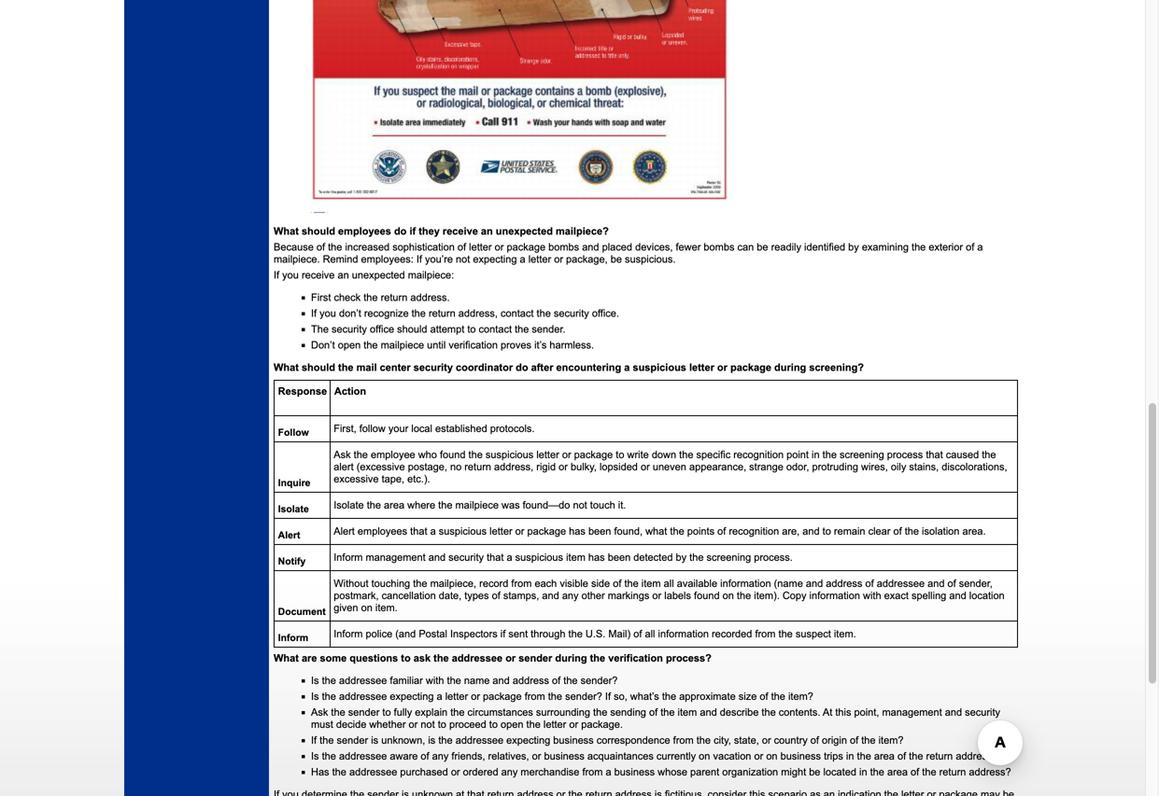 Task type: describe. For each thing, give the bounding box(es) containing it.
city,
[[714, 735, 731, 747]]

and down approximate
[[700, 707, 717, 719]]

1 horizontal spatial receive
[[443, 226, 478, 238]]

has for package
[[569, 526, 586, 538]]

what should the mail center security coordinator do after encountering a suspicious letter or package during screening?
[[274, 362, 864, 374]]

has for item
[[589, 552, 605, 564]]

location
[[970, 591, 1005, 602]]

isolate link
[[278, 504, 309, 515]]

1 vertical spatial do
[[516, 362, 528, 374]]

1 vertical spatial not
[[573, 500, 587, 512]]

employee
[[371, 450, 415, 461]]

of right located on the bottom of the page
[[911, 767, 920, 779]]

suspicious down the isolate the area where the mailpiece was found—do not touch it. link
[[439, 526, 487, 538]]

of up is the addressee expecting a letter or package from the sender? if so, what's the approximate size of the item? link
[[552, 676, 561, 687]]

you inside what should employees do if they receive an unexpected mailpiece? because of the increased sophistication of letter or package bombs and placed devices, fewer bombs can be readily identified by examining the exterior of a mailpiece. remind employees: if you're not expecting a letter or package, be suspicious. if you receive an unexpected mailpiece:
[[282, 270, 299, 281]]

or down name on the bottom left
[[471, 692, 480, 703]]

1 horizontal spatial mailpiece
[[455, 500, 499, 512]]

point,
[[854, 707, 880, 719]]

of right size
[[760, 692, 769, 703]]

found—do
[[523, 500, 570, 512]]

readily
[[771, 242, 802, 253]]

what
[[646, 526, 667, 538]]

or right state,
[[762, 735, 771, 747]]

and up mailpiece,
[[429, 552, 446, 564]]

0 horizontal spatial receive
[[302, 270, 335, 281]]

harmless.
[[550, 340, 594, 352]]

of up the purchased
[[421, 751, 429, 763]]

1 vertical spatial sender
[[348, 707, 380, 719]]

and up copy
[[806, 579, 823, 590]]

clear
[[868, 526, 891, 538]]

from down acquaintances
[[582, 767, 603, 779]]

if down mailpiece.
[[274, 270, 279, 281]]

addressee down "aware"
[[349, 767, 397, 779]]

1 vertical spatial all
[[645, 629, 655, 641]]

of up the remind
[[317, 242, 325, 253]]

and right point,
[[945, 707, 962, 719]]

0 vertical spatial unexpected
[[496, 226, 553, 238]]

a down acquaintances
[[606, 767, 612, 779]]

of down what's
[[649, 707, 658, 719]]

0 vertical spatial information
[[720, 579, 771, 590]]

other
[[582, 591, 605, 602]]

caused
[[946, 450, 979, 461]]

1 is from the top
[[311, 676, 319, 687]]

2 horizontal spatial information
[[810, 591, 860, 602]]

don't
[[339, 308, 361, 320]]

to left ask
[[401, 653, 411, 665]]

0 vertical spatial sender
[[519, 653, 552, 665]]

not inside is the addressee familiar with the name and address of the sender? is the addressee expecting a letter or package from the sender? if so, what's the approximate size of the item? ask the sender to fully explain the circumstances surrounding the sending of the item and describe the contents. at this point, management and security must decide whether or not to proceed to open the letter or package. if the sender is unknown, is the addressee expecting business correspondence from the city, state, or country of origin of the item? is the addressee aware of any friends, relatives, or business acquaintances currently on vacation or on business trips in the area of the return address? has the addressee purchased or ordered any merchandise from a business whose parent organization might be located in the area of the return address?
[[421, 720, 435, 731]]

and up spelling
[[928, 579, 945, 590]]

after
[[531, 362, 554, 374]]

if down the sophistication
[[417, 254, 422, 266]]

police
[[366, 629, 393, 641]]

0 horizontal spatial an
[[338, 270, 349, 281]]

to left 'remain'
[[823, 526, 831, 538]]

spelling
[[912, 591, 947, 602]]

0 vertical spatial contact
[[501, 308, 534, 320]]

sophistication
[[393, 242, 455, 253]]

0 horizontal spatial management
[[366, 552, 426, 564]]

inquire
[[278, 478, 311, 489]]

on up parent
[[699, 751, 710, 763]]

of left sender,
[[948, 579, 956, 590]]

and down each
[[542, 591, 559, 602]]

of down "clear"
[[866, 579, 874, 590]]

sent
[[509, 629, 528, 641]]

mailpiece:
[[408, 270, 454, 281]]

1 vertical spatial item?
[[879, 735, 904, 747]]

0 vertical spatial an
[[481, 226, 493, 238]]

was
[[502, 500, 520, 512]]

established
[[435, 423, 487, 435]]

office.
[[592, 308, 619, 320]]

action link
[[334, 386, 366, 398]]

postmark,
[[334, 591, 379, 602]]

found inside document without touching the mailpiece, record from each visible side of the item all available information (name and address of addressee and of sender, postmark, cancellation date, types of stamps, and any other markings or labels found on the item). copy information with exact spelling and location given on item.
[[694, 591, 720, 602]]

2 is from the left
[[428, 735, 436, 747]]

security inside is the addressee familiar with the name and address of the sender? is the addressee expecting a letter or package from the sender? if so, what's the approximate size of the item? ask the sender to fully explain the circumstances surrounding the sending of the item and describe the contents. at this point, management and security must decide whether or not to proceed to open the letter or package. if the sender is unknown, is the addressee expecting business correspondence from the city, state, or country of origin of the item? is the addressee aware of any friends, relatives, or business acquaintances currently on vacation or on business trips in the area of the return address? has the addressee purchased or ordered any merchandise from a business whose parent organization might be located in the area of the return address?
[[965, 707, 1001, 719]]

of down record in the left bottom of the page
[[492, 591, 501, 602]]

notify
[[278, 556, 306, 567]]

on down postmark,
[[361, 603, 373, 615]]

(and
[[395, 629, 416, 641]]

what for what are some questions to ask the addressee or sender during the verification process?
[[274, 653, 299, 665]]

2 horizontal spatial in
[[860, 767, 868, 779]]

action
[[334, 386, 366, 398]]

appearance,
[[689, 462, 747, 473]]

2 vertical spatial sender
[[337, 735, 368, 747]]

0 vertical spatial area
[[384, 500, 405, 512]]

to up whether
[[383, 707, 391, 719]]

first,
[[334, 423, 357, 435]]

don't
[[311, 340, 335, 352]]

inform management and security that a suspicious item has been detected by the screening process.
[[334, 552, 793, 564]]

recognize
[[364, 308, 409, 320]]

2 vertical spatial information
[[658, 629, 709, 641]]

first, follow your local established protocols.
[[334, 423, 535, 435]]

any inside document without touching the mailpiece, record from each visible side of the item all available information (name and address of addressee and of sender, postmark, cancellation date, types of stamps, and any other markings or labels found on the item). copy information with exact spelling and location given on item.
[[562, 591, 579, 602]]

might
[[781, 767, 806, 779]]

alert
[[334, 462, 354, 473]]

purchased
[[400, 767, 448, 779]]

of right the trips
[[898, 751, 906, 763]]

suspicious right encountering
[[633, 362, 687, 374]]

to inside first check the return address. if you don't recognize the return address, contact the security office. the security office should attempt to contact the sender. don't open the mailpiece until verification proves it's harmless.
[[467, 324, 476, 336]]

because
[[274, 242, 314, 253]]

follow
[[359, 423, 386, 435]]

addressee down questions
[[339, 676, 387, 687]]

of left origin
[[811, 735, 819, 747]]

that inside ask the employee who found the suspicious letter or package to write down the specific recognition point in the screening process that caused the alert (excessive postage, no return address, rigid or bulky, lopsided or uneven appearance, strange odor, protruding wires, oily stains, discolorations, excessive tape, etc.).
[[926, 450, 943, 461]]

response action
[[278, 386, 366, 398]]

1 vertical spatial that
[[410, 526, 427, 538]]

1 vertical spatial by
[[676, 552, 687, 564]]

proves
[[501, 340, 532, 352]]

0 horizontal spatial during
[[555, 653, 587, 665]]

isolate the area where the mailpiece was found—do not touch it. link
[[334, 500, 626, 512]]

isolate for isolate the area where the mailpiece was found—do not touch it.
[[334, 500, 364, 512]]

what should employees do if they receive an unexpected mailpiece? because of the increased sophistication of letter or package bombs and placed devices, fewer bombs can be readily identified by examining the exterior of a mailpiece. remind employees: if you're not expecting a letter or package, be suspicious. if you receive an unexpected mailpiece:
[[274, 226, 983, 281]]

or down fully
[[409, 720, 418, 731]]

through
[[531, 629, 566, 641]]

0 horizontal spatial any
[[432, 751, 449, 763]]

remain
[[834, 526, 866, 538]]

fully
[[394, 707, 412, 719]]

process
[[887, 450, 923, 461]]

identified
[[804, 242, 846, 253]]

or down write
[[641, 462, 650, 473]]

be inside is the addressee familiar with the name and address of the sender? is the addressee expecting a letter or package from the sender? if so, what's the approximate size of the item? ask the sender to fully explain the circumstances surrounding the sending of the item and describe the contents. at this point, management and security must decide whether or not to proceed to open the letter or package. if the sender is unknown, is the addressee expecting business correspondence from the city, state, or country of origin of the item? is the addressee aware of any friends, relatives, or business acquaintances currently on vacation or on business trips in the area of the return address? has the addressee purchased or ordered any merchandise from a business whose parent organization might be located in the area of the return address?
[[809, 767, 821, 779]]

package inside ask the employee who found the suspicious letter or package to write down the specific recognition point in the screening process that caused the alert (excessive postage, no return address, rigid or bulky, lopsided or uneven appearance, strange odor, protruding wires, oily stains, discolorations, excessive tape, etc.).
[[574, 450, 613, 461]]

address inside document without touching the mailpiece, record from each visible side of the item all available information (name and address of addressee and of sender, postmark, cancellation date, types of stamps, and any other markings or labels found on the item). copy information with exact spelling and location given on item.
[[826, 579, 863, 590]]

on down country
[[766, 751, 778, 763]]

addressee up friends,
[[456, 735, 504, 747]]

letter down surrounding
[[544, 720, 566, 731]]

a up record in the left bottom of the page
[[507, 552, 513, 564]]

in inside ask the employee who found the suspicious letter or package to write down the specific recognition point in the screening process that caused the alert (excessive postage, no return address, rigid or bulky, lopsided or uneven appearance, strange odor, protruding wires, oily stains, discolorations, excessive tape, etc.).
[[812, 450, 820, 461]]

ask the employee who found the suspicious letter or package to write down the specific recognition point in the screening process that caused the alert (excessive postage, no return address, rigid or bulky, lopsided or uneven appearance, strange odor, protruding wires, oily stains, discolorations, excessive tape, etc.). link
[[334, 450, 1008, 486]]

letter down is the addressee familiar with the name and address of the sender? link
[[445, 692, 468, 703]]

a right exterior
[[978, 242, 983, 253]]

if inside what should employees do if they receive an unexpected mailpiece? because of the increased sophistication of letter or package bombs and placed devices, fewer bombs can be readily identified by examining the exterior of a mailpiece. remind employees: if you're not expecting a letter or package, be suspicious. if you receive an unexpected mailpiece:
[[410, 226, 416, 238]]

record
[[479, 579, 509, 590]]

and down what are some questions to ask the addressee or sender during the verification process?
[[493, 676, 510, 687]]

1 horizontal spatial if
[[501, 629, 506, 641]]

or up bulky,
[[562, 450, 571, 461]]

touching
[[371, 579, 410, 590]]

package inside what should employees do if they receive an unexpected mailpiece? because of the increased sophistication of letter or package bombs and placed devices, fewer bombs can be readily identified by examining the exterior of a mailpiece. remind employees: if you're not expecting a letter or package, be suspicious. if you receive an unexpected mailpiece:
[[507, 242, 546, 253]]

addressee up name on the bottom left
[[452, 653, 503, 665]]

0 horizontal spatial be
[[611, 254, 622, 266]]

item. inside document without touching the mailpiece, record from each visible side of the item all available information (name and address of addressee and of sender, postmark, cancellation date, types of stamps, and any other markings or labels found on the item). copy information with exact spelling and location given on item.
[[375, 603, 398, 615]]

employees inside what should employees do if they receive an unexpected mailpiece? because of the increased sophistication of letter or package bombs and placed devices, fewer bombs can be readily identified by examining the exterior of a mailpiece. remind employees: if you're not expecting a letter or package, be suspicious. if you receive an unexpected mailpiece:
[[338, 226, 391, 238]]

stamps,
[[503, 591, 539, 602]]

because of the increased sophistication of letter or package bombs and placed devices, fewer bombs can be readily identified by examining the exterior of a mailpiece. remind employees: if you're not expecting a letter or package, be suspicious. link
[[274, 242, 983, 266]]

of right the 'mail)'
[[634, 629, 642, 641]]

3 is from the top
[[311, 751, 319, 763]]

package down the found—do
[[527, 526, 566, 538]]

1 vertical spatial expecting
[[390, 692, 434, 703]]

vacation
[[713, 751, 752, 763]]

protocols.
[[490, 423, 535, 435]]

a left package,
[[520, 254, 526, 266]]

markings
[[608, 591, 650, 602]]

relatives,
[[488, 751, 529, 763]]

a right encountering
[[624, 362, 630, 374]]

or right rigid at left bottom
[[559, 462, 568, 473]]

acquaintances
[[588, 751, 654, 763]]

each
[[535, 579, 557, 590]]

process?
[[666, 653, 712, 665]]

inform up are
[[278, 633, 308, 644]]

of right "clear"
[[894, 526, 902, 538]]

screening?
[[809, 362, 864, 374]]

business down acquaintances
[[614, 767, 655, 779]]

isolate for isolate link
[[278, 504, 309, 515]]

should for employees
[[302, 226, 335, 238]]

process.
[[754, 552, 793, 564]]

should for the
[[302, 362, 335, 374]]

from right recorded
[[755, 629, 776, 641]]

of right exterior
[[966, 242, 975, 253]]

if the sender is unknown, is the addressee expecting business correspondence from the city, state, or country of origin of the item? link
[[311, 735, 904, 747]]

mail)
[[609, 629, 631, 641]]

state,
[[734, 735, 759, 747]]

suspicious package poster image
[[311, 0, 730, 201]]

until
[[427, 340, 446, 352]]

isolate the area where the mailpiece was found—do not touch it.
[[334, 500, 626, 512]]

excessive
[[334, 474, 379, 486]]

ask inside is the addressee familiar with the name and address of the sender? is the addressee expecting a letter or package from the sender? if so, what's the approximate size of the item? ask the sender to fully explain the circumstances surrounding the sending of the item and describe the contents. at this point, management and security must decide whether or not to proceed to open the letter or package. if the sender is unknown, is the addressee expecting business correspondence from the city, state, or country of origin of the item? is the addressee aware of any friends, relatives, or business acquaintances currently on vacation or on business trips in the area of the return address? has the addressee purchased or ordered any merchandise from a business whose parent organization might be located in the area of the return address?
[[311, 707, 328, 719]]

letter up specific
[[689, 362, 715, 374]]

ordered
[[463, 767, 499, 779]]

it's
[[534, 340, 547, 352]]

specific
[[697, 450, 731, 461]]

it.
[[618, 500, 626, 512]]

0 vertical spatial address?
[[956, 751, 998, 763]]

0 vertical spatial item
[[566, 552, 586, 564]]

found,
[[614, 526, 643, 538]]

mailpiece?
[[556, 226, 609, 238]]

letter left package,
[[529, 254, 551, 266]]

package left screening?
[[731, 362, 772, 374]]

1 horizontal spatial that
[[487, 552, 504, 564]]

1 vertical spatial screening
[[707, 552, 751, 564]]

2 bombs from the left
[[704, 242, 735, 253]]

been for detected
[[608, 552, 631, 564]]

unknown,
[[381, 735, 425, 747]]

0 horizontal spatial item?
[[788, 692, 814, 703]]

recognition for are,
[[729, 526, 779, 538]]

if left so,
[[605, 692, 611, 703]]

address, inside ask the employee who found the suspicious letter or package to write down the specific recognition point in the screening process that caused the alert (excessive postage, no return address, rigid or bulky, lopsided or uneven appearance, strange odor, protruding wires, oily stains, discolorations, excessive tape, etc.).
[[494, 462, 534, 473]]

letter down was
[[490, 526, 513, 538]]

or down was
[[515, 526, 525, 538]]

what inside what should employees do if they receive an unexpected mailpiece? because of the increased sophistication of letter or package bombs and placed devices, fewer bombs can be readily identified by examining the exterior of a mailpiece. remind employees: if you're not expecting a letter or package, be suspicious. if you receive an unexpected mailpiece:
[[274, 226, 299, 238]]

1 horizontal spatial be
[[757, 242, 768, 253]]

touch
[[590, 500, 615, 512]]

origin
[[822, 735, 847, 747]]

on up recorded
[[723, 591, 734, 602]]

business up might
[[781, 751, 821, 763]]

1 vertical spatial address?
[[969, 767, 1012, 779]]

(name
[[774, 579, 803, 590]]

mailpiece inside first check the return address. if you don't recognize the return address, contact the security office. the security office should attempt to contact the sender. don't open the mailpiece until verification proves it's harmless.
[[381, 340, 424, 352]]

or down what should employees do if they receive an unexpected mailpiece? link
[[495, 242, 504, 253]]

and down sender,
[[950, 591, 967, 602]]

aware
[[390, 751, 418, 763]]

inform police (and postal inspectors if sent through the u.s. mail) of all information recorded from the suspect item. link
[[334, 629, 856, 641]]



Task type: vqa. For each thing, say whether or not it's contained in the screenshot.


Task type: locate. For each thing, give the bounding box(es) containing it.
fewer
[[676, 242, 701, 253]]

0 vertical spatial found
[[440, 450, 466, 461]]

not inside what should employees do if they receive an unexpected mailpiece? because of the increased sophistication of letter or package bombs and placed devices, fewer bombs can be readily identified by examining the exterior of a mailpiece. remind employees: if you're not expecting a letter or package, be suspicious. if you receive an unexpected mailpiece:
[[456, 254, 470, 266]]

notify link
[[278, 556, 306, 567]]

1 vertical spatial receive
[[302, 270, 335, 281]]

recognition for point
[[734, 450, 784, 461]]

1 vertical spatial any
[[432, 751, 449, 763]]

all
[[664, 579, 674, 590], [645, 629, 655, 641]]

that down the where
[[410, 526, 427, 538]]

1 horizontal spatial management
[[882, 707, 942, 719]]

1 horizontal spatial all
[[664, 579, 674, 590]]

area down 'tape,'
[[384, 500, 405, 512]]

side
[[591, 579, 610, 590]]

or down the sent
[[506, 653, 516, 665]]

or left package,
[[554, 254, 563, 266]]

2 vertical spatial is
[[311, 751, 319, 763]]

[d]
[[311, 201, 328, 215]]

alert link
[[278, 530, 300, 541]]

to
[[467, 324, 476, 336], [616, 450, 625, 461], [823, 526, 831, 538], [401, 653, 411, 665], [383, 707, 391, 719], [438, 720, 447, 731], [489, 720, 498, 731]]

local
[[411, 423, 433, 435]]

familiar
[[390, 676, 423, 687]]

response
[[278, 386, 327, 398]]

bombs left can
[[704, 242, 735, 253]]

1 horizontal spatial isolate
[[334, 500, 364, 512]]

1 vertical spatial sender?
[[565, 692, 602, 703]]

by
[[848, 242, 859, 253], [676, 552, 687, 564]]

2 vertical spatial what
[[274, 653, 299, 665]]

mail
[[357, 362, 377, 374]]

1 vertical spatial address,
[[494, 462, 534, 473]]

and right 'are,'
[[803, 526, 820, 538]]

if left the "they"
[[410, 226, 416, 238]]

be right might
[[809, 767, 821, 779]]

currently
[[657, 751, 696, 763]]

with inside document without touching the mailpiece, record from each visible side of the item all available information (name and address of addressee and of sender, postmark, cancellation date, types of stamps, and any other markings or labels found on the item). copy information with exact spelling and location given on item.
[[863, 591, 882, 602]]

package inside is the addressee familiar with the name and address of the sender? is the addressee expecting a letter or package from the sender? if so, what's the approximate size of the item? ask the sender to fully explain the circumstances surrounding the sending of the item and describe the contents. at this point, management and security must decide whether or not to proceed to open the letter or package. if the sender is unknown, is the addressee expecting business correspondence from the city, state, or country of origin of the item? is the addressee aware of any friends, relatives, or business acquaintances currently on vacation or on business trips in the area of the return address? has the addressee purchased or ordered any merchandise from a business whose parent organization might be located in the area of the return address?
[[483, 692, 522, 703]]

recognition inside ask the employee who found the suspicious letter or package to write down the specific recognition point in the screening process that caused the alert (excessive postage, no return address, rigid or bulky, lopsided or uneven appearance, strange odor, protruding wires, oily stains, discolorations, excessive tape, etc.).
[[734, 450, 784, 461]]

or inside document without touching the mailpiece, record from each visible side of the item all available information (name and address of addressee and of sender, postmark, cancellation date, types of stamps, and any other markings or labels found on the item). copy information with exact spelling and location given on item.
[[653, 591, 662, 602]]

1 vertical spatial during
[[555, 653, 587, 665]]

addressee down decide
[[339, 751, 387, 763]]

by right detected
[[676, 552, 687, 564]]

with inside is the addressee familiar with the name and address of the sender? is the addressee expecting a letter or package from the sender? if so, what's the approximate size of the item? ask the sender to fully explain the circumstances surrounding the sending of the item and describe the contents. at this point, management and security must decide whether or not to proceed to open the letter or package. if the sender is unknown, is the addressee expecting business correspondence from the city, state, or country of origin of the item? is the addressee aware of any friends, relatives, or business acquaintances currently on vacation or on business trips in the area of the return address? has the addressee purchased or ordered any merchandise from a business whose parent organization might be located in the area of the return address?
[[426, 676, 444, 687]]

recognition up strange
[[734, 450, 784, 461]]

expecting down familiar at the left bottom
[[390, 692, 434, 703]]

they
[[419, 226, 440, 238]]

1 horizontal spatial not
[[456, 254, 470, 266]]

sender down through
[[519, 653, 552, 665]]

isolate down inquire link
[[278, 504, 309, 515]]

0 horizontal spatial do
[[394, 226, 407, 238]]

to down explain
[[438, 720, 447, 731]]

item inside document without touching the mailpiece, record from each visible side of the item all available information (name and address of addressee and of sender, postmark, cancellation date, types of stamps, and any other markings or labels found on the item). copy information with exact spelling and location given on item.
[[642, 579, 661, 590]]

should inside what should employees do if they receive an unexpected mailpiece? because of the increased sophistication of letter or package bombs and placed devices, fewer bombs can be readily identified by examining the exterior of a mailpiece. remind employees: if you're not expecting a letter or package, be suspicious. if you receive an unexpected mailpiece:
[[302, 226, 335, 238]]

do left after
[[516, 362, 528, 374]]

item up markings
[[642, 579, 661, 590]]

you're
[[425, 254, 453, 266]]

0 horizontal spatial if
[[410, 226, 416, 238]]

0 vertical spatial has
[[569, 526, 586, 538]]

alert for alert "link" at the left bottom of page
[[278, 530, 300, 541]]

at
[[823, 707, 833, 719]]

and inside what should employees do if they receive an unexpected mailpiece? because of the increased sophistication of letter or package bombs and placed devices, fewer bombs can be readily identified by examining the exterior of a mailpiece. remind employees: if you're not expecting a letter or package, be suspicious. if you receive an unexpected mailpiece:
[[582, 242, 599, 253]]

an right the "they"
[[481, 226, 493, 238]]

from up surrounding
[[525, 692, 545, 703]]

sender?
[[581, 676, 618, 687], [565, 692, 602, 703]]

a
[[978, 242, 983, 253], [520, 254, 526, 266], [624, 362, 630, 374], [430, 526, 436, 538], [507, 552, 513, 564], [437, 692, 443, 703], [606, 767, 612, 779]]

first check the return address. link
[[311, 292, 450, 304]]

area down point,
[[874, 751, 895, 763]]

1 horizontal spatial any
[[501, 767, 518, 779]]

exterior
[[929, 242, 963, 253]]

0 vertical spatial during
[[775, 362, 807, 374]]

0 vertical spatial address,
[[459, 308, 498, 320]]

been down found,
[[608, 552, 631, 564]]

0 horizontal spatial ask
[[311, 707, 328, 719]]

a up explain
[[437, 692, 443, 703]]

remind
[[323, 254, 358, 266]]

suspicious up each
[[515, 552, 563, 564]]

or up organization
[[754, 751, 764, 763]]

alert employees that a suspicious letter or package has been found, what the points of recognition are, and to remain clear of the isolation area. link
[[334, 526, 986, 538]]

mailpiece up center
[[381, 340, 424, 352]]

uneven
[[653, 462, 687, 473]]

document
[[278, 607, 326, 618]]

ask up must at bottom left
[[311, 707, 328, 719]]

open inside is the addressee familiar with the name and address of the sender? is the addressee expecting a letter or package from the sender? if so, what's the approximate size of the item? ask the sender to fully explain the circumstances surrounding the sending of the item and describe the contents. at this point, management and security must decide whether or not to proceed to open the letter or package. if the sender is unknown, is the addressee expecting business correspondence from the city, state, or country of origin of the item? is the addressee aware of any friends, relatives, or business acquaintances currently on vacation or on business trips in the area of the return address? has the addressee purchased or ordered any merchandise from a business whose parent organization might be located in the area of the return address?
[[501, 720, 524, 731]]

0 horizontal spatial item
[[566, 552, 586, 564]]

do inside what should employees do if they receive an unexpected mailpiece? because of the increased sophistication of letter or package bombs and placed devices, fewer bombs can be readily identified by examining the exterior of a mailpiece. remind employees: if you're not expecting a letter or package, be suspicious. if you receive an unexpected mailpiece:
[[394, 226, 407, 238]]

business down surrounding
[[553, 735, 594, 747]]

1 vertical spatial mailpiece
[[455, 500, 499, 512]]

oily
[[891, 462, 907, 473]]

rigid
[[537, 462, 556, 473]]

found
[[440, 450, 466, 461], [694, 591, 720, 602]]

security
[[554, 308, 589, 320], [332, 324, 367, 336], [414, 362, 453, 374], [449, 552, 484, 564], [965, 707, 1001, 719]]

friends,
[[452, 751, 485, 763]]

inform management and security that a suspicious item has been detected by the screening process. link
[[334, 552, 793, 564]]

area right located on the bottom of the page
[[888, 767, 908, 779]]

1 horizontal spatial has
[[589, 552, 605, 564]]

1 horizontal spatial you
[[320, 308, 336, 320]]

inform for police
[[334, 629, 363, 641]]

examining
[[862, 242, 909, 253]]

employees up the touching
[[358, 526, 407, 538]]

0 vertical spatial with
[[863, 591, 882, 602]]

of right the side
[[613, 579, 622, 590]]

0 horizontal spatial all
[[645, 629, 655, 641]]

0 vertical spatial is
[[311, 676, 319, 687]]

0 vertical spatial item?
[[788, 692, 814, 703]]

ask the employee who found the suspicious letter or package to write down the specific recognition point in the screening process that caused the alert (excessive postage, no return address, rigid or bulky, lopsided or uneven appearance, strange odor, protruding wires, oily stains, discolorations, excessive tape, etc.).
[[334, 450, 1008, 486]]

to inside ask the employee who found the suspicious letter or package to write down the specific recognition point in the screening process that caused the alert (excessive postage, no return address, rigid or bulky, lopsided or uneven appearance, strange odor, protruding wires, oily stains, discolorations, excessive tape, etc.).
[[616, 450, 625, 461]]

2 vertical spatial that
[[487, 552, 504, 564]]

surrounding
[[536, 707, 590, 719]]

0 horizontal spatial address
[[513, 676, 549, 687]]

1 horizontal spatial bombs
[[704, 242, 735, 253]]

0 vertical spatial sender?
[[581, 676, 618, 687]]

screening inside ask the employee who found the suspicious letter or package to write down the specific recognition point in the screening process that caused the alert (excessive postage, no return address, rigid or bulky, lopsided or uneven appearance, strange odor, protruding wires, oily stains, discolorations, excessive tape, etc.).
[[840, 450, 884, 461]]

odor,
[[787, 462, 809, 473]]

is the addressee expecting a letter or package from the sender? if so, what's the approximate size of the item? link
[[311, 692, 814, 703]]

1 horizontal spatial in
[[846, 751, 854, 763]]

what should employees do if they receive an unexpected mailpiece? link
[[274, 226, 609, 238]]

0 horizontal spatial unexpected
[[352, 270, 405, 281]]

isolate
[[334, 500, 364, 512], [278, 504, 309, 515]]

from up currently
[[673, 735, 694, 747]]

2 what from the top
[[274, 362, 299, 374]]

addressee up exact
[[877, 579, 925, 590]]

0 horizontal spatial isolate
[[278, 504, 309, 515]]

0 vertical spatial recognition
[[734, 450, 784, 461]]

1 vertical spatial management
[[882, 707, 942, 719]]

no
[[450, 462, 462, 473]]

return inside ask the employee who found the suspicious letter or package to write down the specific recognition point in the screening process that caused the alert (excessive postage, no return address, rigid or bulky, lopsided or uneven appearance, strange odor, protruding wires, oily stains, discolorations, excessive tape, etc.).
[[465, 462, 491, 473]]

0 horizontal spatial verification
[[449, 340, 498, 352]]

ask the sender to fully explain the circumstances surrounding the sending of the item and describe the contents. at this point, management and security must decide whether or not to proceed to open the letter or package. link
[[311, 707, 1001, 731]]

address up is the addressee expecting a letter or package from the sender? if so, what's the approximate size of the item? link
[[513, 676, 549, 687]]

with down ask
[[426, 676, 444, 687]]

1 horizontal spatial alert
[[334, 526, 355, 538]]

country
[[774, 735, 808, 747]]

1 vertical spatial been
[[608, 552, 631, 564]]

1 what from the top
[[274, 226, 299, 238]]

has up the side
[[589, 552, 605, 564]]

alert up without
[[334, 526, 355, 538]]

item inside is the addressee familiar with the name and address of the sender? is the addressee expecting a letter or package from the sender? if so, what's the approximate size of the item? ask the sender to fully explain the circumstances surrounding the sending of the item and describe the contents. at this point, management and security must decide whether or not to proceed to open the letter or package. if the sender is unknown, is the addressee expecting business correspondence from the city, state, or country of origin of the item? is the addressee aware of any friends, relatives, or business acquaintances currently on vacation or on business trips in the area of the return address? has the addressee purchased or ordered any merchandise from a business whose parent organization might be located in the area of the return address?
[[678, 707, 697, 719]]

size
[[739, 692, 757, 703]]

1 vertical spatial recognition
[[729, 526, 779, 538]]

don't open the mailpiece until verification proves it's harmless. link
[[311, 340, 594, 352]]

any down visible
[[562, 591, 579, 602]]

strange
[[749, 462, 784, 473]]

2 horizontal spatial not
[[573, 500, 587, 512]]

1 is from the left
[[371, 735, 379, 747]]

expecting
[[473, 254, 517, 266], [390, 692, 434, 703], [506, 735, 550, 747]]

of down what should employees do if they receive an unexpected mailpiece? link
[[458, 242, 466, 253]]

cancellation
[[382, 591, 436, 602]]

been down touch
[[589, 526, 611, 538]]

points
[[687, 526, 715, 538]]

1 horizontal spatial address
[[826, 579, 863, 590]]

0 vertical spatial in
[[812, 450, 820, 461]]

if down must at bottom left
[[311, 735, 317, 747]]

unexpected down employees:
[[352, 270, 405, 281]]

0 vertical spatial what
[[274, 226, 299, 238]]

addressee inside document without touching the mailpiece, record from each visible side of the item all available information (name and address of addressee and of sender, postmark, cancellation date, types of stamps, and any other markings or labels found on the item). copy information with exact spelling and location given on item.
[[877, 579, 925, 590]]

verification up coordinator
[[449, 340, 498, 352]]

explain
[[415, 707, 448, 719]]

receive
[[443, 226, 478, 238], [302, 270, 335, 281]]

do
[[394, 226, 407, 238], [516, 362, 528, 374]]

1 horizontal spatial by
[[848, 242, 859, 253]]

3 what from the top
[[274, 653, 299, 665]]

etc.).
[[407, 474, 430, 486]]

from inside document without touching the mailpiece, record from each visible side of the item all available information (name and address of addressee and of sender, postmark, cancellation date, types of stamps, and any other markings or labels found on the item). copy information with exact spelling and location given on item.
[[511, 579, 532, 590]]

1 vertical spatial contact
[[479, 324, 512, 336]]

if up "the"
[[311, 308, 317, 320]]

letter inside ask the employee who found the suspicious letter or package to write down the specific recognition point in the screening process that caused the alert (excessive postage, no return address, rigid or bulky, lopsided or uneven appearance, strange odor, protruding wires, oily stains, discolorations, excessive tape, etc.).
[[537, 450, 559, 461]]

to up lopsided
[[616, 450, 625, 461]]

addressee
[[877, 579, 925, 590], [452, 653, 503, 665], [339, 676, 387, 687], [339, 692, 387, 703], [456, 735, 504, 747], [339, 751, 387, 763], [349, 767, 397, 779]]

1 vertical spatial if
[[501, 629, 506, 641]]

down
[[652, 450, 677, 461]]

1 vertical spatial verification
[[608, 653, 663, 665]]

alert for alert employees that a suspicious letter or package has been found, what the points of recognition are, and to remain clear of the isolation area.
[[334, 526, 355, 538]]

1 vertical spatial area
[[874, 751, 895, 763]]

0 vertical spatial employees
[[338, 226, 391, 238]]

2 vertical spatial area
[[888, 767, 908, 779]]

point
[[787, 450, 809, 461]]

detected
[[634, 552, 673, 564]]

are
[[302, 653, 317, 665]]

address inside is the addressee familiar with the name and address of the sender? is the addressee expecting a letter or package from the sender? if so, what's the approximate size of the item? ask the sender to fully explain the circumstances surrounding the sending of the item and describe the contents. at this point, management and security must decide whether or not to proceed to open the letter or package. if the sender is unknown, is the addressee expecting business correspondence from the city, state, or country of origin of the item? is the addressee aware of any friends, relatives, or business acquaintances currently on vacation or on business trips in the area of the return address? has the addressee purchased or ordered any merchandise from a business whose parent organization might be located in the area of the return address?
[[513, 676, 549, 687]]

2 vertical spatial expecting
[[506, 735, 550, 747]]

suspicious
[[633, 362, 687, 374], [486, 450, 534, 461], [439, 526, 487, 538], [515, 552, 563, 564]]

found inside ask the employee who found the suspicious letter or package to write down the specific recognition point in the screening process that caused the alert (excessive postage, no return address, rigid or bulky, lopsided or uneven appearance, strange odor, protruding wires, oily stains, discolorations, excessive tape, etc.).
[[440, 450, 466, 461]]

exact
[[884, 591, 909, 602]]

of right points
[[718, 526, 726, 538]]

0 horizontal spatial you
[[282, 270, 299, 281]]

inquire link
[[278, 478, 311, 489]]

address, inside first check the return address. if you don't recognize the return address, contact the security office. the security office should attempt to contact the sender. don't open the mailpiece until verification proves it's harmless.
[[459, 308, 498, 320]]

1 horizontal spatial found
[[694, 591, 720, 602]]

0 horizontal spatial found
[[440, 450, 466, 461]]

verification
[[449, 340, 498, 352], [608, 653, 663, 665]]

address.
[[410, 292, 450, 304]]

1 horizontal spatial is
[[428, 735, 436, 747]]

0 vertical spatial been
[[589, 526, 611, 538]]

with
[[863, 591, 882, 602], [426, 676, 444, 687]]

or up merchandise
[[532, 751, 541, 763]]

and
[[582, 242, 599, 253], [803, 526, 820, 538], [429, 552, 446, 564], [806, 579, 823, 590], [928, 579, 945, 590], [542, 591, 559, 602], [950, 591, 967, 602], [493, 676, 510, 687], [700, 707, 717, 719], [945, 707, 962, 719]]

2 vertical spatial should
[[302, 362, 335, 374]]

information up the process?
[[658, 629, 709, 641]]

to down the circumstances
[[489, 720, 498, 731]]

1 horizontal spatial ask
[[334, 450, 351, 461]]

1 horizontal spatial verification
[[608, 653, 663, 665]]

placed
[[602, 242, 633, 253]]

inspectors
[[450, 629, 498, 641]]

1 vertical spatial unexpected
[[352, 270, 405, 281]]

receive up first on the left of page
[[302, 270, 335, 281]]

suspicious inside ask the employee who found the suspicious letter or package to write down the specific recognition point in the screening process that caused the alert (excessive postage, no return address, rigid or bulky, lopsided or uneven appearance, strange odor, protruding wires, oily stains, discolorations, excessive tape, etc.).
[[486, 450, 534, 461]]

0 horizontal spatial item.
[[375, 603, 398, 615]]

ask inside ask the employee who found the suspicious letter or package to write down the specific recognition point in the screening process that caused the alert (excessive postage, no return address, rigid or bulky, lopsided or uneven appearance, strange odor, protruding wires, oily stains, discolorations, excessive tape, etc.).
[[334, 450, 351, 461]]

during left screening?
[[775, 362, 807, 374]]

by right identified at top
[[848, 242, 859, 253]]

if inside first check the return address. if you don't recognize the return address, contact the security office. the security office should attempt to contact the sender. don't open the mailpiece until verification proves it's harmless.
[[311, 308, 317, 320]]

should down don't
[[302, 362, 335, 374]]

management inside is the addressee familiar with the name and address of the sender? is the addressee expecting a letter or package from the sender? if so, what's the approximate size of the item? ask the sender to fully explain the circumstances surrounding the sending of the item and describe the contents. at this point, management and security must decide whether or not to proceed to open the letter or package. if the sender is unknown, is the addressee expecting business correspondence from the city, state, or country of origin of the item? is the addressee aware of any friends, relatives, or business acquaintances currently on vacation or on business trips in the area of the return address? has the addressee purchased or ordered any merchandise from a business whose parent organization might be located in the area of the return address?
[[882, 707, 942, 719]]

addressee up decide
[[339, 692, 387, 703]]

recognition
[[734, 450, 784, 461], [729, 526, 779, 538]]

contact
[[501, 308, 534, 320], [479, 324, 512, 336]]

0 horizontal spatial screening
[[707, 552, 751, 564]]

1 bombs from the left
[[549, 242, 579, 253]]

is up must at bottom left
[[311, 692, 319, 703]]

if left the sent
[[501, 629, 506, 641]]

or down surrounding
[[569, 720, 578, 731]]

in right point
[[812, 450, 820, 461]]

2 horizontal spatial be
[[809, 767, 821, 779]]

0 horizontal spatial is
[[371, 735, 379, 747]]

employees
[[338, 226, 391, 238], [358, 526, 407, 538]]

item. down the touching
[[375, 603, 398, 615]]

encountering
[[556, 362, 621, 374]]

from
[[511, 579, 532, 590], [755, 629, 776, 641], [525, 692, 545, 703], [673, 735, 694, 747], [582, 767, 603, 779]]

0 horizontal spatial not
[[421, 720, 435, 731]]

mailpiece,
[[430, 579, 477, 590]]

of right origin
[[850, 735, 859, 747]]

is
[[311, 676, 319, 687], [311, 692, 319, 703], [311, 751, 319, 763]]

you down mailpiece.
[[282, 270, 299, 281]]

all inside document without touching the mailpiece, record from each visible side of the item all available information (name and address of addressee and of sender, postmark, cancellation date, types of stamps, and any other markings or labels found on the item). copy information with exact spelling and location given on item.
[[664, 579, 674, 590]]

inform for management
[[334, 552, 363, 564]]

that up stains,
[[926, 450, 943, 461]]

found up the no
[[440, 450, 466, 461]]

suspicious down protocols.
[[486, 450, 534, 461]]

stains,
[[909, 462, 939, 473]]

2 vertical spatial any
[[501, 767, 518, 779]]

or up specific
[[717, 362, 728, 374]]

what
[[274, 226, 299, 238], [274, 362, 299, 374], [274, 653, 299, 665]]

0 horizontal spatial that
[[410, 526, 427, 538]]

1 vertical spatial employees
[[358, 526, 407, 538]]

2 vertical spatial not
[[421, 720, 435, 731]]

should inside first check the return address. if you don't recognize the return address, contact the security office. the security office should attempt to contact the sender. don't open the mailpiece until verification proves it's harmless.
[[397, 324, 427, 336]]

a down the where
[[430, 526, 436, 538]]

1 vertical spatial found
[[694, 591, 720, 602]]

2 is from the top
[[311, 692, 319, 703]]

1 vertical spatial item.
[[834, 629, 856, 641]]

item).
[[754, 591, 780, 602]]

has
[[311, 767, 329, 779]]

is down explain
[[428, 735, 436, 747]]

is up has
[[311, 751, 319, 763]]

information up "item)."
[[720, 579, 771, 590]]

business up merchandise
[[544, 751, 585, 763]]

0 horizontal spatial by
[[676, 552, 687, 564]]

date,
[[439, 591, 462, 602]]

sender? up surrounding
[[565, 692, 602, 703]]

0 vertical spatial screening
[[840, 450, 884, 461]]

first
[[311, 292, 331, 304]]

discolorations,
[[942, 462, 1008, 473]]

verification inside first check the return address. if you don't recognize the return address, contact the security office. the security office should attempt to contact the sender. don't open the mailpiece until verification proves it's harmless.
[[449, 340, 498, 352]]

has
[[569, 526, 586, 538], [589, 552, 605, 564]]

2 vertical spatial in
[[860, 767, 868, 779]]

expecting inside what should employees do if they receive an unexpected mailpiece? because of the increased sophistication of letter or package bombs and placed devices, fewer bombs can be readily identified by examining the exterior of a mailpiece. remind employees: if you're not expecting a letter or package, be suspicious. if you receive an unexpected mailpiece:
[[473, 254, 517, 266]]

must
[[311, 720, 333, 731]]

1 vertical spatial an
[[338, 270, 349, 281]]

be right can
[[757, 242, 768, 253]]

letter down what should employees do if they receive an unexpected mailpiece? link
[[469, 242, 492, 253]]

1 vertical spatial is
[[311, 692, 319, 703]]

1 horizontal spatial item.
[[834, 629, 856, 641]]

management right point,
[[882, 707, 942, 719]]

some
[[320, 653, 347, 665]]

be down placed
[[611, 254, 622, 266]]

been for found,
[[589, 526, 611, 538]]

what for what should the mail center security coordinator do after encountering a suspicious letter or package during screening?
[[274, 362, 299, 374]]

so,
[[614, 692, 628, 703]]

by inside what should employees do if they receive an unexpected mailpiece? because of the increased sophistication of letter or package bombs and placed devices, fewer bombs can be readily identified by examining the exterior of a mailpiece. remind employees: if you're not expecting a letter or package, be suspicious. if you receive an unexpected mailpiece:
[[848, 242, 859, 253]]

you inside first check the return address. if you don't recognize the return address, contact the security office. the security office should attempt to contact the sender. don't open the mailpiece until verification proves it's harmless.
[[320, 308, 336, 320]]

that
[[926, 450, 943, 461], [410, 526, 427, 538], [487, 552, 504, 564]]

1 vertical spatial item
[[642, 579, 661, 590]]

2 horizontal spatial item
[[678, 707, 697, 719]]

item down approximate
[[678, 707, 697, 719]]

2 horizontal spatial any
[[562, 591, 579, 602]]

parent
[[690, 767, 720, 779]]

0 vertical spatial that
[[926, 450, 943, 461]]

you down first on the left of page
[[320, 308, 336, 320]]

document without touching the mailpiece, record from each visible side of the item all available information (name and address of addressee and of sender, postmark, cancellation date, types of stamps, and any other markings or labels found on the item). copy information with exact spelling and location given on item.
[[278, 579, 1005, 618]]

1 vertical spatial in
[[846, 751, 854, 763]]

open inside first check the return address. if you don't recognize the return address, contact the security office. the security office should attempt to contact the sender. don't open the mailpiece until verification proves it's harmless.
[[338, 340, 361, 352]]

postal
[[419, 629, 447, 641]]

or down friends,
[[451, 767, 460, 779]]



